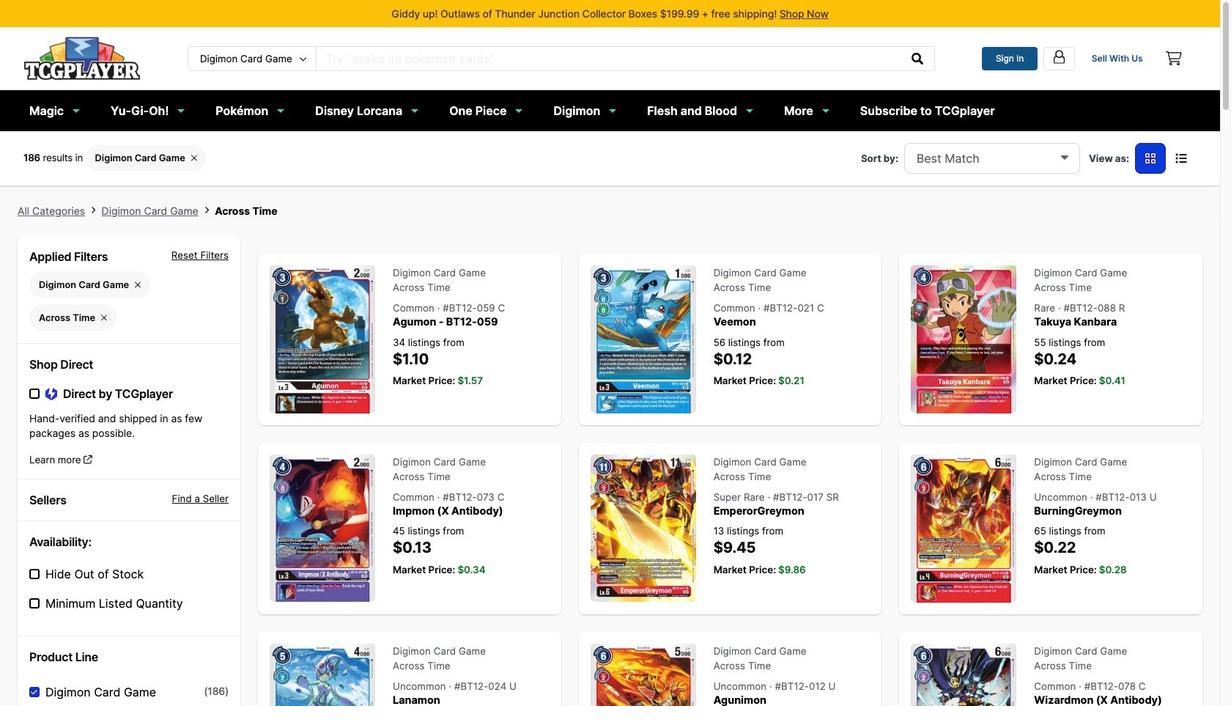 Task type: locate. For each thing, give the bounding box(es) containing it.
None checkbox
[[29, 598, 40, 608]]

list
[[18, 203, 1203, 218]]

None field
[[905, 143, 1081, 173]]

angle right image
[[91, 206, 96, 215], [204, 206, 209, 215]]

None checkbox
[[29, 389, 40, 399], [29, 569, 40, 579], [29, 687, 40, 697], [29, 389, 40, 399], [29, 569, 40, 579], [29, 687, 40, 697]]

1 angle right image from the left
[[91, 206, 96, 215]]

arrow up right from square image
[[84, 455, 92, 464]]

view your shopping cart image
[[1167, 51, 1183, 66]]

1 vertical spatial xmark image
[[101, 313, 107, 322]]

veemon image
[[591, 265, 696, 413]]

wizardmon (x antibody) image
[[912, 643, 1017, 706]]

xmark image
[[135, 280, 141, 289]]

xmark image
[[191, 153, 197, 162], [101, 313, 107, 322]]

0 horizontal spatial angle right image
[[91, 206, 96, 215]]

emperorgreymon image
[[591, 454, 696, 602]]

burninggreymon image
[[912, 454, 1017, 602]]

1 horizontal spatial xmark image
[[191, 153, 197, 162]]

1 horizontal spatial angle right image
[[204, 206, 209, 215]]

agunimon image
[[591, 643, 696, 706]]

submit your search image
[[912, 53, 924, 64]]

None text field
[[317, 47, 902, 70]]



Task type: describe. For each thing, give the bounding box(es) containing it.
agumon - bt12-059 image
[[270, 265, 375, 413]]

impmon (x antibody) image
[[270, 454, 375, 602]]

check image
[[31, 688, 37, 696]]

a list of results image
[[1176, 152, 1188, 164]]

tcgplayer.com image
[[23, 37, 141, 81]]

a grid of results image
[[1146, 152, 1156, 164]]

takuya kanbara image
[[912, 265, 1017, 413]]

0 horizontal spatial xmark image
[[101, 313, 107, 322]]

user icon image
[[1052, 49, 1067, 64]]

2 angle right image from the left
[[204, 206, 209, 215]]

direct by tcgplayer image
[[45, 387, 57, 401]]

caret down image
[[1062, 151, 1069, 162]]

lanamon image
[[270, 643, 375, 706]]

0 vertical spatial xmark image
[[191, 153, 197, 162]]



Task type: vqa. For each thing, say whether or not it's contained in the screenshot.
The in Magic: The Gathering Urza's Saga
no



